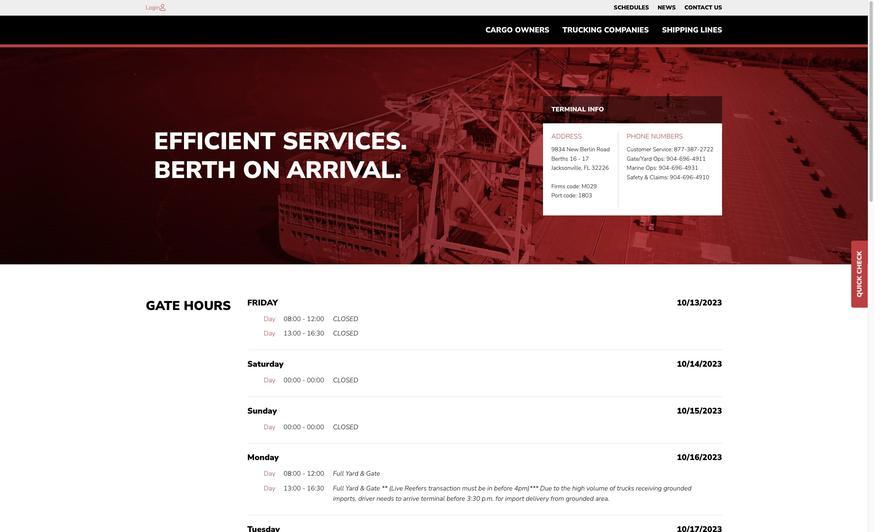 Task type: describe. For each thing, give the bounding box(es) containing it.
6 day from the top
[[264, 485, 275, 494]]

owners
[[515, 25, 549, 35]]

1 vertical spatial to
[[396, 495, 402, 504]]

driver
[[358, 495, 375, 504]]

day for monday
[[264, 470, 275, 479]]

0 vertical spatial ops:
[[653, 155, 665, 163]]

16:30 for friday
[[307, 330, 324, 339]]

login link
[[146, 4, 160, 12]]

of
[[610, 485, 615, 494]]

friday
[[247, 298, 278, 309]]

full for full yard & gate
[[333, 470, 344, 479]]

1 horizontal spatial grounded
[[664, 485, 692, 494]]

numbers
[[651, 132, 683, 141]]

10/15/2023
[[677, 406, 722, 417]]

terminal info
[[551, 105, 604, 114]]

4911
[[692, 155, 706, 163]]

menu bar containing schedules
[[610, 2, 727, 14]]

from
[[551, 495, 564, 504]]

trucking companies
[[563, 25, 649, 35]]

in
[[487, 485, 492, 494]]

high
[[572, 485, 585, 494]]

import
[[505, 495, 524, 504]]

user image
[[160, 4, 166, 11]]

terminal
[[551, 105, 586, 114]]

trucks
[[617, 485, 634, 494]]

yard for full yard & gate
[[346, 470, 358, 479]]

receiving
[[636, 485, 662, 494]]

day for friday
[[264, 315, 275, 324]]

12:00 for friday
[[307, 315, 324, 324]]

08:00 for friday
[[284, 315, 301, 324]]

lines
[[701, 25, 722, 35]]

quick
[[855, 276, 864, 298]]

efficient
[[154, 125, 276, 158]]

& for full yard & gate ** (live reefers transaction must be in before 4pm)*** due to the high volume of trucks receiving grounded imports, driver needs to arrive terminal before 3:30 p.m. for import delivery from grounded area.
[[360, 485, 364, 494]]

2 vertical spatial 904-
[[670, 174, 683, 181]]

area.
[[595, 495, 609, 504]]

1 vertical spatial ops:
[[646, 164, 657, 172]]

due
[[540, 485, 552, 494]]

phone
[[627, 132, 649, 141]]

firms
[[551, 183, 565, 191]]

customer
[[627, 146, 651, 154]]

1 vertical spatial 904-
[[659, 164, 672, 172]]

on
[[243, 154, 280, 187]]

imports,
[[333, 495, 357, 504]]

terminal
[[421, 495, 445, 504]]

contact us
[[684, 4, 722, 12]]

1 vertical spatial code:
[[563, 192, 577, 200]]

login
[[146, 4, 160, 12]]

marine
[[627, 164, 644, 172]]

0 vertical spatial before
[[494, 485, 513, 494]]

shipping lines
[[662, 25, 722, 35]]

for
[[496, 495, 503, 504]]

9834
[[551, 146, 565, 154]]

4910
[[696, 174, 709, 181]]

387-
[[687, 146, 700, 154]]

0 vertical spatial gate
[[146, 298, 180, 315]]

877-
[[674, 146, 687, 154]]

full yard & gate
[[333, 470, 380, 479]]

services.
[[283, 125, 407, 158]]

4pm)***
[[514, 485, 538, 494]]

**
[[382, 485, 388, 494]]

arrival.
[[287, 154, 402, 187]]

quick check link
[[851, 241, 868, 308]]

check
[[855, 251, 864, 274]]

17
[[582, 155, 589, 163]]

gate/yard
[[627, 155, 652, 163]]

(live
[[389, 485, 403, 494]]

road
[[597, 146, 610, 154]]

jacksonville,
[[551, 164, 582, 172]]

berlin
[[580, 146, 595, 154]]

firms code:  m029 port code:  1803
[[551, 183, 597, 200]]

fl
[[584, 164, 590, 172]]

m029
[[582, 183, 597, 191]]

must
[[462, 485, 477, 494]]

schedules link
[[614, 2, 649, 14]]

00:00 - 00:00 for sunday
[[284, 423, 324, 432]]

be
[[478, 485, 486, 494]]

1803
[[578, 192, 592, 200]]

closed for saturday
[[333, 376, 358, 385]]

10/14/2023
[[677, 359, 722, 370]]

& inside customer service: 877-387-2722 gate/yard ops: 904-696-4911 marine ops: 904-696-4931 safety & claims: 904-696-4910
[[644, 174, 648, 181]]

trucking companies link
[[556, 22, 655, 38]]

32226
[[592, 164, 609, 172]]

contact us link
[[684, 2, 722, 14]]

16
[[570, 155, 577, 163]]

berth
[[154, 154, 236, 187]]

the
[[561, 485, 571, 494]]

transaction
[[428, 485, 460, 494]]



Task type: locate. For each thing, give the bounding box(es) containing it.
needs
[[376, 495, 394, 504]]

1 vertical spatial 13:00 - 16:30
[[284, 485, 324, 494]]

before down transaction
[[447, 495, 465, 504]]

port
[[551, 192, 562, 200]]

08:00 - 12:00 for friday
[[284, 315, 324, 324]]

2 day from the top
[[264, 330, 275, 339]]

2 08:00 from the top
[[284, 470, 301, 479]]

grounded down high
[[566, 495, 594, 504]]

5 day from the top
[[264, 470, 275, 479]]

full inside full yard & gate ** (live reefers transaction must be in before 4pm)*** due to the high volume of trucks receiving grounded imports, driver needs to arrive terminal before 3:30 p.m. for import delivery from grounded area.
[[333, 485, 344, 494]]

08:00 for monday
[[284, 470, 301, 479]]

2 08:00 - 12:00 from the top
[[284, 470, 324, 479]]

4 closed from the top
[[333, 423, 358, 432]]

2 13:00 - 16:30 from the top
[[284, 485, 324, 494]]

efficient services. berth on arrival.
[[154, 125, 407, 187]]

trucking
[[563, 25, 602, 35]]

1 vertical spatial before
[[447, 495, 465, 504]]

13:00
[[284, 330, 301, 339], [284, 485, 301, 494]]

13:00 - 16:30
[[284, 330, 324, 339], [284, 485, 324, 494]]

696-
[[679, 155, 692, 163], [672, 164, 684, 172], [683, 174, 696, 181]]

customer service: 877-387-2722 gate/yard ops: 904-696-4911 marine ops: 904-696-4931 safety & claims: 904-696-4910
[[627, 146, 714, 181]]

phone numbers
[[627, 132, 683, 141]]

code: up "1803"
[[567, 183, 580, 191]]

0 vertical spatial 12:00
[[307, 315, 324, 324]]

2 13:00 from the top
[[284, 485, 301, 494]]

13:00 for monday
[[284, 485, 301, 494]]

before up for in the bottom right of the page
[[494, 485, 513, 494]]

1 vertical spatial 08:00 - 12:00
[[284, 470, 324, 479]]

0 vertical spatial 13:00
[[284, 330, 301, 339]]

0 vertical spatial menu bar
[[610, 2, 727, 14]]

904- right claims:
[[670, 174, 683, 181]]

shipping
[[662, 25, 699, 35]]

cargo
[[486, 25, 513, 35]]

0 vertical spatial 696-
[[679, 155, 692, 163]]

00:00 - 00:00 for saturday
[[284, 376, 324, 385]]

volume
[[586, 485, 608, 494]]

2 vertical spatial 696-
[[683, 174, 696, 181]]

1 yard from the top
[[346, 470, 358, 479]]

ops: down service:
[[653, 155, 665, 163]]

1 vertical spatial yard
[[346, 485, 358, 494]]

3:30
[[467, 495, 480, 504]]

- inside 9834 new berlin road berths 16 - 17 jacksonville, fl 32226
[[578, 155, 581, 163]]

ops: up claims:
[[646, 164, 657, 172]]

cargo owners link
[[479, 22, 556, 38]]

0 vertical spatial 08:00
[[284, 315, 301, 324]]

delivery
[[526, 495, 549, 504]]

ops:
[[653, 155, 665, 163], [646, 164, 657, 172]]

cargo owners
[[486, 25, 549, 35]]

shipping lines link
[[655, 22, 729, 38]]

1 08:00 - 12:00 from the top
[[284, 315, 324, 324]]

1 horizontal spatial before
[[494, 485, 513, 494]]

3 day from the top
[[264, 376, 275, 385]]

claims:
[[650, 174, 668, 181]]

full yard & gate ** (live reefers transaction must be in before 4pm)*** due to the high volume of trucks receiving grounded imports, driver needs to arrive terminal before 3:30 p.m. for import delivery from grounded area.
[[333, 485, 692, 504]]

yard inside full yard & gate ** (live reefers transaction must be in before 4pm)*** due to the high volume of trucks receiving grounded imports, driver needs to arrive terminal before 3:30 p.m. for import delivery from grounded area.
[[346, 485, 358, 494]]

grounded
[[664, 485, 692, 494], [566, 495, 594, 504]]

0 vertical spatial 904-
[[666, 155, 679, 163]]

sunday
[[247, 406, 277, 417]]

0 vertical spatial yard
[[346, 470, 358, 479]]

info
[[588, 105, 604, 114]]

service:
[[653, 146, 673, 154]]

1 closed from the top
[[333, 315, 358, 324]]

2 16:30 from the top
[[307, 485, 324, 494]]

0 vertical spatial 13:00 - 16:30
[[284, 330, 324, 339]]

quick check
[[855, 251, 864, 298]]

0 vertical spatial 16:30
[[307, 330, 324, 339]]

& inside full yard & gate ** (live reefers transaction must be in before 4pm)*** due to the high volume of trucks receiving grounded imports, driver needs to arrive terminal before 3:30 p.m. for import delivery from grounded area.
[[360, 485, 364, 494]]

-
[[578, 155, 581, 163], [303, 315, 305, 324], [303, 330, 305, 339], [303, 376, 305, 385], [303, 423, 305, 432], [303, 470, 305, 479], [303, 485, 305, 494]]

13:00 - 16:30 for friday
[[284, 330, 324, 339]]

1 vertical spatial menu bar
[[479, 22, 729, 38]]

1 12:00 from the top
[[307, 315, 324, 324]]

2 12:00 from the top
[[307, 470, 324, 479]]

1 vertical spatial &
[[360, 470, 364, 479]]

1 13:00 - 16:30 from the top
[[284, 330, 324, 339]]

12:00
[[307, 315, 324, 324], [307, 470, 324, 479]]

2 full from the top
[[333, 485, 344, 494]]

0 horizontal spatial before
[[447, 495, 465, 504]]

to left the
[[554, 485, 559, 494]]

to
[[554, 485, 559, 494], [396, 495, 402, 504]]

& for full yard & gate
[[360, 470, 364, 479]]

904- down 877-
[[666, 155, 679, 163]]

news link
[[658, 2, 676, 14]]

2 vertical spatial &
[[360, 485, 364, 494]]

code: right port
[[563, 192, 577, 200]]

0 vertical spatial to
[[554, 485, 559, 494]]

day for sunday
[[264, 423, 275, 432]]

gate
[[146, 298, 180, 315], [366, 470, 380, 479], [366, 485, 380, 494]]

0 vertical spatial 08:00 - 12:00
[[284, 315, 324, 324]]

0 vertical spatial &
[[644, 174, 648, 181]]

1 vertical spatial full
[[333, 485, 344, 494]]

news
[[658, 4, 676, 12]]

yard for full yard & gate ** (live reefers transaction must be in before 4pm)*** due to the high volume of trucks receiving grounded imports, driver needs to arrive terminal before 3:30 p.m. for import delivery from grounded area.
[[346, 485, 358, 494]]

16:30 for monday
[[307, 485, 324, 494]]

08:00 - 12:00
[[284, 315, 324, 324], [284, 470, 324, 479]]

to down (live on the left bottom of page
[[396, 495, 402, 504]]

1 13:00 from the top
[[284, 330, 301, 339]]

13:00 - 16:30 for monday
[[284, 485, 324, 494]]

day
[[264, 315, 275, 324], [264, 330, 275, 339], [264, 376, 275, 385], [264, 423, 275, 432], [264, 470, 275, 479], [264, 485, 275, 494]]

gate for 13:00 - 16:30
[[366, 485, 380, 494]]

1 vertical spatial grounded
[[566, 495, 594, 504]]

08:00 - 12:00 for monday
[[284, 470, 324, 479]]

12:00 for monday
[[307, 470, 324, 479]]

1 horizontal spatial to
[[554, 485, 559, 494]]

1 00:00 - 00:00 from the top
[[284, 376, 324, 385]]

hours
[[184, 298, 231, 315]]

saturday
[[247, 359, 284, 370]]

08:00
[[284, 315, 301, 324], [284, 470, 301, 479]]

day for saturday
[[264, 376, 275, 385]]

safety
[[627, 174, 643, 181]]

p.m.
[[482, 495, 494, 504]]

1 vertical spatial 696-
[[672, 164, 684, 172]]

2722
[[700, 146, 714, 154]]

00:00 - 00:00
[[284, 376, 324, 385], [284, 423, 324, 432]]

1 vertical spatial 00:00 - 00:00
[[284, 423, 324, 432]]

monday
[[247, 453, 279, 464]]

menu bar
[[610, 2, 727, 14], [479, 22, 729, 38]]

menu bar containing cargo owners
[[479, 22, 729, 38]]

closed for friday
[[333, 315, 358, 324]]

0 vertical spatial 00:00 - 00:00
[[284, 376, 324, 385]]

13:00 for friday
[[284, 330, 301, 339]]

0 vertical spatial code:
[[567, 183, 580, 191]]

2 vertical spatial gate
[[366, 485, 380, 494]]

before
[[494, 485, 513, 494], [447, 495, 465, 504]]

1 vertical spatial 16:30
[[307, 485, 324, 494]]

arrive
[[403, 495, 419, 504]]

gate inside full yard & gate ** (live reefers transaction must be in before 4pm)*** due to the high volume of trucks receiving grounded imports, driver needs to arrive terminal before 3:30 p.m. for import delivery from grounded area.
[[366, 485, 380, 494]]

1 vertical spatial 13:00
[[284, 485, 301, 494]]

1 full from the top
[[333, 470, 344, 479]]

1 16:30 from the top
[[307, 330, 324, 339]]

904-
[[666, 155, 679, 163], [659, 164, 672, 172], [670, 174, 683, 181]]

contact
[[684, 4, 712, 12]]

grounded right receiving
[[664, 485, 692, 494]]

address
[[551, 132, 582, 141]]

us
[[714, 4, 722, 12]]

menu bar down schedules link
[[479, 22, 729, 38]]

full for full yard & gate ** (live reefers transaction must be in before 4pm)*** due to the high volume of trucks receiving grounded imports, driver needs to arrive terminal before 3:30 p.m. for import delivery from grounded area.
[[333, 485, 344, 494]]

16:30
[[307, 330, 324, 339], [307, 485, 324, 494]]

3 closed from the top
[[333, 376, 358, 385]]

full
[[333, 470, 344, 479], [333, 485, 344, 494]]

yard
[[346, 470, 358, 479], [346, 485, 358, 494]]

menu bar up shipping
[[610, 2, 727, 14]]

10/13/2023
[[677, 298, 722, 309]]

4931
[[684, 164, 698, 172]]

0 vertical spatial grounded
[[664, 485, 692, 494]]

4 day from the top
[[264, 423, 275, 432]]

schedules
[[614, 4, 649, 12]]

1 day from the top
[[264, 315, 275, 324]]

904- up claims:
[[659, 164, 672, 172]]

gate hours
[[146, 298, 231, 315]]

1 vertical spatial 08:00
[[284, 470, 301, 479]]

reefers
[[405, 485, 427, 494]]

code:
[[567, 183, 580, 191], [563, 192, 577, 200]]

0 horizontal spatial grounded
[[566, 495, 594, 504]]

10/16/2023
[[677, 453, 722, 464]]

1 08:00 from the top
[[284, 315, 301, 324]]

1 vertical spatial gate
[[366, 470, 380, 479]]

1 vertical spatial 12:00
[[307, 470, 324, 479]]

2 00:00 - 00:00 from the top
[[284, 423, 324, 432]]

9834 new berlin road berths 16 - 17 jacksonville, fl 32226
[[551, 146, 610, 172]]

00:00
[[284, 376, 301, 385], [307, 376, 324, 385], [284, 423, 301, 432], [307, 423, 324, 432]]

2 yard from the top
[[346, 485, 358, 494]]

berths
[[551, 155, 568, 163]]

new
[[567, 146, 579, 154]]

0 horizontal spatial to
[[396, 495, 402, 504]]

companies
[[604, 25, 649, 35]]

closed for sunday
[[333, 423, 358, 432]]

gate for 08:00 - 12:00
[[366, 470, 380, 479]]

2 closed from the top
[[333, 330, 358, 339]]

0 vertical spatial full
[[333, 470, 344, 479]]



Task type: vqa. For each thing, say whether or not it's contained in the screenshot.
the right type
no



